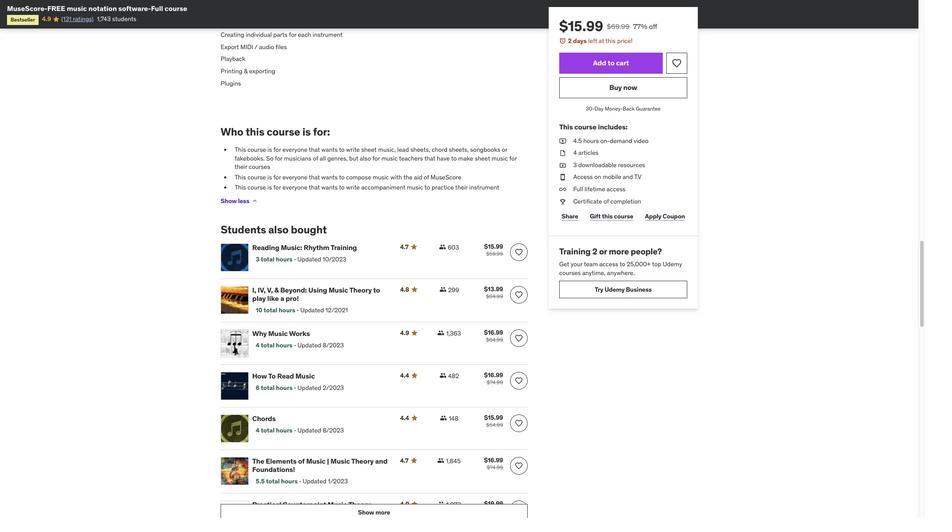 Task type: describe. For each thing, give the bounding box(es) containing it.
2 sheets, from the left
[[449, 146, 469, 154]]

12/2021
[[326, 306, 348, 314]]

3 downloadable resources
[[573, 161, 645, 169]]

coupon
[[663, 212, 685, 220]]

3 everyone from the top
[[283, 184, 307, 191]]

music right read
[[295, 371, 315, 380]]

0 vertical spatial access
[[607, 185, 626, 193]]

hours for i, iv, v, & beyond: using music theory to play like a pro!
[[279, 306, 295, 314]]

updated for of
[[303, 477, 326, 485]]

0 horizontal spatial also
[[268, 223, 289, 236]]

like
[[267, 294, 279, 303]]

course up less
[[248, 184, 266, 191]]

wishlist image for chords
[[515, 419, 523, 428]]

total down chords
[[261, 426, 275, 434]]

buy now
[[609, 83, 637, 92]]

notation
[[89, 4, 117, 13]]

10/2023
[[323, 255, 346, 263]]

or inside training 2 or more people? get your team access to 25,000+ top udemy courses anytime, anywhere.
[[599, 246, 607, 257]]

reading music: rhythm training link
[[252, 243, 390, 252]]

1,743
[[97, 15, 111, 23]]

more inside show more button
[[376, 509, 390, 517]]

|
[[327, 457, 329, 465]]

$54.99
[[486, 422, 503, 428]]

2 inside training 2 or more people? get your team access to 25,000+ top udemy courses anytime, anywhere.
[[593, 246, 597, 257]]

printing
[[221, 67, 242, 75]]

xsmall image for the elements of music | music theory and foundations!
[[437, 457, 444, 464]]

wishlist image for why music works
[[515, 334, 523, 343]]

xsmall image left access
[[559, 173, 566, 182]]

v,
[[267, 286, 273, 294]]

counterpoint
[[283, 500, 326, 509]]

5.5
[[256, 477, 265, 485]]

total for elements
[[266, 477, 280, 485]]

to left compose
[[339, 173, 345, 181]]

theory inside i, iv, v, & beyond: using music theory to play like a pro!
[[349, 286, 372, 294]]

$15.99 for $15.99 $59.99
[[484, 243, 503, 250]]

4.7 for the elements of music | music theory and foundations!
[[400, 457, 409, 465]]

hours for how to read music
[[276, 384, 293, 392]]

show more button
[[221, 504, 528, 518]]

$74.99 for how to read music
[[487, 379, 503, 386]]

299
[[448, 286, 459, 294]]

4.9 for 1,363
[[400, 329, 409, 337]]

1/2023
[[328, 477, 348, 485]]

25,000+
[[627, 260, 651, 268]]

anywhere.
[[607, 269, 635, 277]]

8/2023 for chords
[[323, 426, 344, 434]]

parts
[[273, 31, 288, 39]]

more inside training 2 or more people? get your team access to 25,000+ top udemy courses anytime, anywhere.
[[609, 246, 629, 257]]

to down genres, in the top left of the page
[[339, 184, 345, 191]]

1,845
[[446, 457, 461, 465]]

mobile
[[603, 173, 621, 181]]

apply
[[645, 212, 662, 220]]

$15.99 $59.99
[[484, 243, 503, 257]]

1,073
[[446, 500, 461, 508]]

xsmall image for 148
[[440, 414, 447, 422]]

0 vertical spatial 4.9
[[42, 15, 51, 23]]

4 for why music works
[[256, 341, 260, 349]]

make
[[458, 154, 473, 162]]

plugins
[[221, 79, 241, 87]]

includes:
[[598, 123, 628, 131]]

music down the 'songbooks'
[[492, 154, 508, 162]]

access inside training 2 or more people? get your team access to 25,000+ top udemy courses anytime, anywhere.
[[599, 260, 618, 268]]

4.7 for reading music: rhythm training
[[400, 243, 409, 251]]

of right the aid at the top
[[424, 173, 429, 181]]

to right the have
[[451, 154, 457, 162]]

2 wants from the top
[[321, 173, 338, 181]]

& inside i, iv, v, & beyond: using music theory to play like a pro!
[[274, 286, 279, 294]]

guarantee
[[636, 105, 661, 112]]

full lifetime access
[[573, 185, 626, 193]]

show for show more
[[358, 509, 374, 517]]

practical counterpoint music theory
[[252, 500, 371, 509]]

read
[[277, 371, 294, 380]]

students
[[221, 223, 266, 236]]

updated down chords 'link' at the left
[[298, 426, 321, 434]]

to up genres, in the top left of the page
[[339, 146, 345, 154]]

try udemy business link
[[559, 281, 687, 298]]

the elements of music | music theory and foundations!
[[252, 457, 388, 474]]

share button
[[559, 208, 581, 225]]

video
[[634, 137, 649, 145]]

how
[[252, 371, 267, 380]]

downloadable
[[578, 161, 617, 169]]

show less
[[221, 197, 249, 205]]

reading
[[252, 243, 279, 252]]

$16.99 for how to read music
[[484, 371, 503, 379]]

udemy inside try udemy business link
[[605, 285, 625, 293]]

updated 10/2023
[[297, 255, 346, 263]]

total for to
[[261, 384, 275, 392]]

fakebooks.
[[235, 154, 265, 162]]

certificate of completion
[[573, 197, 641, 205]]

works
[[289, 329, 310, 338]]

music right why
[[268, 329, 288, 338]]

play
[[252, 294, 266, 303]]

(131 ratings)
[[61, 15, 94, 23]]

4.8
[[400, 286, 409, 293]]

music down music,
[[382, 154, 398, 162]]

4 for chords
[[256, 426, 260, 434]]

people?
[[631, 246, 662, 257]]

$64.99 for why music works
[[486, 336, 503, 343]]

xsmall image inside show less button
[[251, 197, 258, 204]]

updated for v,
[[300, 306, 324, 314]]

demand
[[610, 137, 632, 145]]

get
[[559, 260, 569, 268]]

files
[[276, 43, 287, 51]]

bought
[[291, 223, 327, 236]]

music inside i, iv, v, & beyond: using music theory to play like a pro!
[[329, 286, 348, 294]]

0 vertical spatial full
[[151, 4, 163, 13]]

6 total hours
[[256, 384, 293, 392]]

$13.99 $64.99
[[484, 285, 503, 300]]

xsmall image for 299
[[439, 286, 446, 293]]

the elements of music | music theory and foundations! link
[[252, 457, 390, 474]]

hours for why music works
[[276, 341, 293, 349]]

wishlist image for reading music: rhythm training
[[515, 248, 523, 257]]

30-
[[586, 105, 595, 112]]

1 horizontal spatial and
[[623, 173, 633, 181]]

8/2023 for why music works
[[323, 341, 344, 349]]

$64.99 for i, iv, v, & beyond: using music theory to play like a pro!
[[486, 293, 503, 300]]

rhythm
[[304, 243, 329, 252]]

foundations!
[[252, 465, 295, 474]]

try udemy business
[[595, 285, 652, 293]]

courses inside training 2 or more people? get your team access to 25,000+ top udemy courses anytime, anywhere.
[[559, 269, 581, 277]]

exporting
[[249, 67, 275, 75]]

udemy inside training 2 or more people? get your team access to 25,000+ top udemy courses anytime, anywhere.
[[663, 260, 682, 268]]

show for show less
[[221, 197, 237, 205]]

why music works
[[252, 329, 310, 338]]

total for music:
[[261, 255, 275, 263]]

bestseller
[[11, 16, 35, 23]]

and inside the elements of music | music theory and foundations!
[[375, 457, 388, 465]]

access
[[573, 173, 593, 181]]

updated for rhythm
[[297, 255, 321, 263]]

1 horizontal spatial sheet
[[475, 154, 490, 162]]

course down 'completion'
[[614, 212, 633, 220]]

creating
[[221, 31, 244, 39]]

/
[[255, 43, 258, 51]]

course up fakebooks.
[[248, 146, 266, 154]]

hours up articles on the top of the page
[[583, 137, 599, 145]]

who this course is for:
[[221, 125, 330, 139]]

compose
[[346, 173, 371, 181]]

but
[[349, 154, 358, 162]]

3 wants from the top
[[321, 184, 338, 191]]

hours for chords
[[276, 426, 293, 434]]

audio
[[259, 43, 274, 51]]

theory inside the elements of music | music theory and foundations!
[[351, 457, 374, 465]]

of down full lifetime access
[[604, 197, 609, 205]]

2 days left at this price!
[[568, 37, 633, 45]]

total for music
[[261, 341, 275, 349]]

add to cart
[[593, 58, 629, 67]]

music up (131 ratings)
[[67, 4, 87, 13]]

course up 'so'
[[267, 125, 300, 139]]

3 total hours
[[256, 255, 293, 263]]

music down the aid at the top
[[407, 184, 423, 191]]

courses inside this course is for everyone that wants to write sheet music, lead sheets, chord sheets, songbooks or fakebooks. so for musicians of all genres, but also for music teachers that have to make sheet music for their courses this course is for everyone that wants to compose music with the aid of musescore this course is for everyone that wants to write accompaniment music to practice their instrument
[[249, 163, 270, 171]]

individual
[[246, 31, 272, 39]]

training inside training 2 or more people? get your team access to 25,000+ top udemy courses anytime, anywhere.
[[559, 246, 591, 257]]

0 vertical spatial this
[[606, 37, 616, 45]]

603
[[448, 243, 459, 251]]

teachers
[[399, 154, 423, 162]]

back
[[623, 105, 635, 112]]

1 write from the top
[[346, 146, 360, 154]]

music left |
[[306, 457, 326, 465]]

1 vertical spatial their
[[455, 184, 468, 191]]

of left all
[[313, 154, 318, 162]]

musicians
[[284, 154, 311, 162]]



Task type: vqa. For each thing, say whether or not it's contained in the screenshot.
MuseScore-FREE music notation software-Full course
yes



Task type: locate. For each thing, give the bounding box(es) containing it.
4 down 4.5 at the right of the page
[[573, 149, 577, 157]]

482
[[448, 372, 459, 380]]

courses down get
[[559, 269, 581, 277]]

updated down the elements of music | music theory and foundations!
[[303, 477, 326, 485]]

0 vertical spatial $74.99
[[487, 379, 503, 386]]

of inside the elements of music | music theory and foundations!
[[298, 457, 305, 465]]

$16.99 for the elements of music | music theory and foundations!
[[484, 456, 503, 464]]

3 up access
[[573, 161, 577, 169]]

8/2023 down why music works link
[[323, 341, 344, 349]]

1 vertical spatial 4.7
[[400, 457, 409, 465]]

$16.99 for why music works
[[484, 329, 503, 336]]

xsmall image left 1,073 in the left of the page
[[438, 500, 445, 507]]

& right v,
[[274, 286, 279, 294]]

training inside reading music: rhythm training link
[[331, 243, 357, 252]]

1 vertical spatial full
[[573, 185, 583, 193]]

0 horizontal spatial sheet
[[361, 146, 377, 154]]

$15.99 for $15.99 $54.99
[[484, 414, 503, 422]]

3 for 3 downloadable resources
[[573, 161, 577, 169]]

3 $16.99 from the top
[[484, 456, 503, 464]]

genres,
[[327, 154, 348, 162]]

alarm image
[[559, 37, 566, 44]]

& inside creating individual parts for each instrument export midi / audio files playback printing & exporting plugins
[[244, 67, 248, 75]]

show inside button
[[358, 509, 374, 517]]

total right 6 on the bottom left of the page
[[261, 384, 275, 392]]

1 vertical spatial 8/2023
[[323, 426, 344, 434]]

$16.99 $74.99 right 482
[[484, 371, 503, 386]]

0 horizontal spatial &
[[244, 67, 248, 75]]

all
[[320, 154, 326, 162]]

i, iv, v, & beyond: using music theory to play like a pro!
[[252, 286, 380, 303]]

0 vertical spatial their
[[235, 163, 247, 171]]

updated 8/2023 down why music works link
[[298, 341, 344, 349]]

music up 12/2021 on the bottom left
[[329, 286, 348, 294]]

2 $16.99 from the top
[[484, 371, 503, 379]]

1 vertical spatial instrument
[[469, 184, 499, 191]]

access down mobile
[[607, 185, 626, 193]]

0 vertical spatial $15.99
[[559, 17, 603, 35]]

to up anywhere. at bottom
[[620, 260, 625, 268]]

less
[[238, 197, 249, 205]]

on
[[594, 173, 601, 181]]

access up anywhere. at bottom
[[599, 260, 618, 268]]

ratings)
[[73, 15, 94, 23]]

2 4 total hours from the top
[[256, 426, 293, 434]]

3 for 3 total hours
[[256, 255, 259, 263]]

0 horizontal spatial full
[[151, 4, 163, 13]]

left
[[588, 37, 597, 45]]

updated for read
[[298, 384, 321, 392]]

1 vertical spatial 3
[[256, 255, 259, 263]]

and
[[623, 173, 633, 181], [375, 457, 388, 465]]

2 vertical spatial everyone
[[283, 184, 307, 191]]

2 $16.99 $74.99 from the top
[[484, 456, 503, 471]]

1 vertical spatial $16.99
[[484, 371, 503, 379]]

1 horizontal spatial show
[[358, 509, 374, 517]]

day
[[595, 105, 604, 112]]

hours down how to read music
[[276, 384, 293, 392]]

3 down reading
[[256, 255, 259, 263]]

2/2023
[[323, 384, 344, 392]]

musescore-free music notation software-full course
[[7, 4, 187, 13]]

instrument right each
[[313, 31, 343, 39]]

software-
[[118, 4, 151, 13]]

$16.99
[[484, 329, 503, 336], [484, 371, 503, 379], [484, 456, 503, 464]]

$15.99 $69.99 77% off
[[559, 17, 657, 35]]

sheets, up teachers
[[410, 146, 430, 154]]

this right gift
[[602, 212, 613, 220]]

1 vertical spatial wishlist image
[[515, 419, 523, 428]]

1 vertical spatial everyone
[[283, 173, 307, 181]]

hours down the foundations!
[[281, 477, 298, 485]]

updated down reading music: rhythm training
[[297, 255, 321, 263]]

$74.99 for the elements of music | music theory and foundations!
[[487, 464, 503, 471]]

1 vertical spatial updated 8/2023
[[298, 426, 344, 434]]

instrument inside creating individual parts for each instrument export midi / audio files playback printing & exporting plugins
[[313, 31, 343, 39]]

their down musescore
[[455, 184, 468, 191]]

1 horizontal spatial training
[[559, 246, 591, 257]]

4.9 for 1,073
[[400, 500, 409, 508]]

xsmall image left 482
[[439, 372, 446, 379]]

$64.99 inside $13.99 $64.99
[[486, 293, 503, 300]]

show inside button
[[221, 197, 237, 205]]

1 vertical spatial 4
[[256, 341, 260, 349]]

write
[[346, 146, 360, 154], [346, 184, 360, 191]]

2 up team
[[593, 246, 597, 257]]

0 horizontal spatial courses
[[249, 163, 270, 171]]

1 wants from the top
[[321, 146, 338, 154]]

1 $74.99 from the top
[[487, 379, 503, 386]]

updated down how to read music link
[[298, 384, 321, 392]]

creating individual parts for each instrument export midi / audio files playback printing & exporting plugins
[[221, 31, 343, 87]]

$16.99 $74.99
[[484, 371, 503, 386], [484, 456, 503, 471]]

instrument down make
[[469, 184, 499, 191]]

1 wishlist image from the top
[[515, 290, 523, 299]]

updated 8/2023 for why music works
[[298, 341, 344, 349]]

updated 8/2023 down chords 'link' at the left
[[298, 426, 344, 434]]

sheet left music,
[[361, 146, 377, 154]]

1,743 students
[[97, 15, 136, 23]]

xsmall image for certificate of completion
[[559, 197, 566, 206]]

4.4
[[400, 371, 409, 379], [400, 414, 409, 422]]

0 vertical spatial 8/2023
[[323, 341, 344, 349]]

apply coupon button
[[643, 208, 687, 225]]

1 horizontal spatial 3
[[573, 161, 577, 169]]

training up 10/2023
[[331, 243, 357, 252]]

to left "practice"
[[425, 184, 430, 191]]

theory inside practical counterpoint music theory link
[[348, 500, 371, 509]]

0 vertical spatial show
[[221, 197, 237, 205]]

total down the foundations!
[[266, 477, 280, 485]]

$64.99 up $16.99 $64.99
[[486, 293, 503, 300]]

$64.99 right 1,363
[[486, 336, 503, 343]]

1 $16.99 from the top
[[484, 329, 503, 336]]

8/2023 down chords 'link' at the left
[[323, 426, 344, 434]]

music up 'accompaniment'
[[373, 173, 389, 181]]

0 vertical spatial write
[[346, 146, 360, 154]]

1 sheets, from the left
[[410, 146, 430, 154]]

xsmall image left 603
[[439, 243, 446, 250]]

1 8/2023 from the top
[[323, 341, 344, 349]]

2 $74.99 from the top
[[487, 464, 503, 471]]

xsmall image
[[559, 137, 566, 145], [559, 149, 566, 157], [559, 161, 566, 169], [559, 185, 566, 194], [559, 197, 566, 206], [251, 197, 258, 204], [439, 286, 446, 293], [440, 414, 447, 422]]

4.5
[[573, 137, 582, 145]]

total right 10
[[264, 306, 277, 314]]

1 4.7 from the top
[[400, 243, 409, 251]]

xsmall image
[[559, 173, 566, 182], [439, 243, 446, 250], [437, 329, 444, 336], [439, 372, 446, 379], [437, 457, 444, 464], [438, 500, 445, 507]]

1 vertical spatial 2
[[593, 246, 597, 257]]

xsmall image for 4.5 hours on-demand video
[[559, 137, 566, 145]]

1 vertical spatial courses
[[559, 269, 581, 277]]

1 vertical spatial write
[[346, 184, 360, 191]]

1 vertical spatial theory
[[351, 457, 374, 465]]

also right but
[[360, 154, 371, 162]]

have
[[437, 154, 450, 162]]

0 vertical spatial &
[[244, 67, 248, 75]]

money-
[[605, 105, 623, 112]]

0 horizontal spatial 2
[[568, 37, 572, 45]]

1 horizontal spatial their
[[455, 184, 468, 191]]

to left cart
[[608, 58, 615, 67]]

to inside add to cart button
[[608, 58, 615, 67]]

music down 1/2023
[[328, 500, 347, 509]]

xsmall image for reading music: rhythm training
[[439, 243, 446, 250]]

that
[[309, 146, 320, 154], [424, 154, 435, 162], [309, 173, 320, 181], [309, 184, 320, 191]]

aid
[[414, 173, 422, 181]]

1 vertical spatial wants
[[321, 173, 338, 181]]

write up but
[[346, 146, 360, 154]]

2 4.7 from the top
[[400, 457, 409, 465]]

1 horizontal spatial full
[[573, 185, 583, 193]]

music right |
[[331, 457, 350, 465]]

4 total hours for chords
[[256, 426, 293, 434]]

4 total hours down chords
[[256, 426, 293, 434]]

1 vertical spatial 4.9
[[400, 329, 409, 337]]

gift
[[590, 212, 601, 220]]

courses down fakebooks.
[[249, 163, 270, 171]]

& right printing
[[244, 67, 248, 75]]

1 vertical spatial and
[[375, 457, 388, 465]]

total for iv,
[[264, 306, 277, 314]]

0 horizontal spatial instrument
[[313, 31, 343, 39]]

sheets, up make
[[449, 146, 469, 154]]

1 horizontal spatial also
[[360, 154, 371, 162]]

share
[[562, 212, 578, 220]]

wishlist image for the elements of music | music theory and foundations!
[[515, 461, 523, 470]]

0 vertical spatial $16.99
[[484, 329, 503, 336]]

training 2 or more people? get your team access to 25,000+ top udemy courses anytime, anywhere.
[[559, 246, 682, 277]]

1 vertical spatial or
[[599, 246, 607, 257]]

0 vertical spatial and
[[623, 173, 633, 181]]

why music works link
[[252, 329, 390, 338]]

4.4 for how to read music
[[400, 371, 409, 379]]

also inside this course is for everyone that wants to write sheet music, lead sheets, chord sheets, songbooks or fakebooks. so for musicians of all genres, but also for music teachers that have to make sheet music for their courses this course is for everyone that wants to compose music with the aid of musescore this course is for everyone that wants to write accompaniment music to practice their instrument
[[360, 154, 371, 162]]

1 horizontal spatial sheets,
[[449, 146, 469, 154]]

or right the 'songbooks'
[[502, 146, 507, 154]]

wishlist image right the $54.99 at the right bottom of the page
[[515, 419, 523, 428]]

2 vertical spatial $16.99
[[484, 456, 503, 464]]

4 down chords
[[256, 426, 260, 434]]

1 vertical spatial 4 total hours
[[256, 426, 293, 434]]

of right elements
[[298, 457, 305, 465]]

1 vertical spatial more
[[376, 509, 390, 517]]

2 vertical spatial 4
[[256, 426, 260, 434]]

$16.99 down the $54.99 at the right bottom of the page
[[484, 456, 503, 464]]

gift this course
[[590, 212, 633, 220]]

3
[[573, 161, 577, 169], [256, 255, 259, 263]]

1 vertical spatial also
[[268, 223, 289, 236]]

business
[[626, 285, 652, 293]]

0 vertical spatial udemy
[[663, 260, 682, 268]]

0 horizontal spatial sheets,
[[410, 146, 430, 154]]

0 vertical spatial updated 8/2023
[[298, 341, 344, 349]]

$16.99 down $16.99 $64.99
[[484, 371, 503, 379]]

$16.99 right 1,363
[[484, 329, 503, 336]]

updated 8/2023
[[298, 341, 344, 349], [298, 426, 344, 434]]

to inside training 2 or more people? get your team access to 25,000+ top udemy courses anytime, anywhere.
[[620, 260, 625, 268]]

everyone
[[283, 146, 307, 154], [283, 173, 307, 181], [283, 184, 307, 191]]

4.4 for chords
[[400, 414, 409, 422]]

$16.99 $74.99 for how to read music
[[484, 371, 503, 386]]

1 horizontal spatial courses
[[559, 269, 581, 277]]

0 horizontal spatial 3
[[256, 255, 259, 263]]

2 8/2023 from the top
[[323, 426, 344, 434]]

1 vertical spatial sheet
[[475, 154, 490, 162]]

updated 12/2021
[[300, 306, 348, 314]]

2 vertical spatial 4.9
[[400, 500, 409, 508]]

0 horizontal spatial more
[[376, 509, 390, 517]]

theory
[[349, 286, 372, 294], [351, 457, 374, 465], [348, 500, 371, 509]]

1 vertical spatial $15.99
[[484, 243, 503, 250]]

1 vertical spatial access
[[599, 260, 618, 268]]

gift this course link
[[588, 208, 636, 225]]

wishlist image right $13.99 $64.99
[[515, 290, 523, 299]]

2 vertical spatial theory
[[348, 500, 371, 509]]

10
[[256, 306, 262, 314]]

4 total hours down why music works
[[256, 341, 293, 349]]

0 vertical spatial or
[[502, 146, 507, 154]]

to inside i, iv, v, & beyond: using music theory to play like a pro!
[[373, 286, 380, 294]]

access
[[607, 185, 626, 193], [599, 260, 618, 268]]

$15.99 right 603
[[484, 243, 503, 250]]

xsmall image for how to read music
[[439, 372, 446, 379]]

2 write from the top
[[346, 184, 360, 191]]

2 vertical spatial $15.99
[[484, 414, 503, 422]]

course down fakebooks.
[[248, 173, 266, 181]]

2 4.4 from the top
[[400, 414, 409, 422]]

music
[[67, 4, 87, 13], [382, 154, 398, 162], [492, 154, 508, 162], [373, 173, 389, 181], [407, 184, 423, 191]]

tv
[[634, 173, 642, 181]]

updated 8/2023 for chords
[[298, 426, 344, 434]]

4 articles
[[573, 149, 599, 157]]

0 vertical spatial 2
[[568, 37, 572, 45]]

2 $64.99 from the top
[[486, 336, 503, 343]]

completion
[[610, 197, 641, 205]]

team
[[584, 260, 598, 268]]

udemy right top
[[663, 260, 682, 268]]

1 $64.99 from the top
[[486, 293, 503, 300]]

xsmall image for full lifetime access
[[559, 185, 566, 194]]

1 $16.99 $74.99 from the top
[[484, 371, 503, 386]]

their
[[235, 163, 247, 171], [455, 184, 468, 191]]

0 vertical spatial $16.99 $74.99
[[484, 371, 503, 386]]

this right "who"
[[246, 125, 264, 139]]

1 everyone from the top
[[283, 146, 307, 154]]

hours down a
[[279, 306, 295, 314]]

course up 4.5 at the right of the page
[[574, 123, 597, 131]]

songbooks
[[470, 146, 500, 154]]

xsmall image left 1,845
[[437, 457, 444, 464]]

$15.99 $54.99
[[484, 414, 503, 428]]

0 vertical spatial also
[[360, 154, 371, 162]]

this
[[559, 123, 573, 131], [235, 146, 246, 154], [235, 173, 246, 181], [235, 184, 246, 191]]

practice
[[432, 184, 454, 191]]

updated down "works"
[[298, 341, 321, 349]]

$15.99 right 148
[[484, 414, 503, 422]]

1 horizontal spatial or
[[599, 246, 607, 257]]

0 vertical spatial $64.99
[[486, 293, 503, 300]]

elements
[[266, 457, 297, 465]]

this for who this course is for:
[[246, 125, 264, 139]]

the
[[404, 173, 413, 181]]

export
[[221, 43, 239, 51]]

0 vertical spatial courses
[[249, 163, 270, 171]]

0 vertical spatial wants
[[321, 146, 338, 154]]

1 vertical spatial $64.99
[[486, 336, 503, 343]]

0 horizontal spatial udemy
[[605, 285, 625, 293]]

using
[[308, 286, 327, 294]]

0 vertical spatial 3
[[573, 161, 577, 169]]

this right at
[[606, 37, 616, 45]]

hours for the elements of music | music theory and foundations!
[[281, 477, 298, 485]]

1 horizontal spatial udemy
[[663, 260, 682, 268]]

0 horizontal spatial training
[[331, 243, 357, 252]]

also up reading
[[268, 223, 289, 236]]

0 vertical spatial instrument
[[313, 31, 343, 39]]

total down why
[[261, 341, 275, 349]]

hours down why music works
[[276, 341, 293, 349]]

course right software-
[[165, 4, 187, 13]]

updated for works
[[298, 341, 321, 349]]

midi
[[240, 43, 253, 51]]

1 vertical spatial show
[[358, 509, 374, 517]]

2 everyone from the top
[[283, 173, 307, 181]]

updated
[[297, 255, 321, 263], [300, 306, 324, 314], [298, 341, 321, 349], [298, 384, 321, 392], [298, 426, 321, 434], [303, 477, 326, 485]]

0 vertical spatial 4
[[573, 149, 577, 157]]

sheet down the 'songbooks'
[[475, 154, 490, 162]]

2 vertical spatial wants
[[321, 184, 338, 191]]

xsmall image for why music works
[[437, 329, 444, 336]]

2 updated 8/2023 from the top
[[298, 426, 344, 434]]

wishlist image
[[515, 290, 523, 299], [515, 419, 523, 428]]

xsmall image for 3 downloadable resources
[[559, 161, 566, 169]]

$64.99 inside $16.99 $64.99
[[486, 336, 503, 343]]

or inside this course is for everyone that wants to write sheet music, lead sheets, chord sheets, songbooks or fakebooks. so for musicians of all genres, but also for music teachers that have to make sheet music for their courses this course is for everyone that wants to compose music with the aid of musescore this course is for everyone that wants to write accompaniment music to practice their instrument
[[502, 146, 507, 154]]

instrument inside this course is for everyone that wants to write sheet music, lead sheets, chord sheets, songbooks or fakebooks. so for musicians of all genres, but also for music teachers that have to make sheet music for their courses this course is for everyone that wants to compose music with the aid of musescore this course is for everyone that wants to write accompaniment music to practice their instrument
[[469, 184, 499, 191]]

wishlist image for how to read music
[[515, 376, 523, 385]]

2 vertical spatial this
[[602, 212, 613, 220]]

hours for reading music: rhythm training
[[276, 255, 293, 263]]

music
[[329, 286, 348, 294], [268, 329, 288, 338], [295, 371, 315, 380], [306, 457, 326, 465], [331, 457, 350, 465], [328, 500, 347, 509]]

1 vertical spatial &
[[274, 286, 279, 294]]

musescore
[[431, 173, 461, 181]]

updated down i, iv, v, & beyond: using music theory to play like a pro!
[[300, 306, 324, 314]]

for:
[[313, 125, 330, 139]]

wishlist image for i, iv, v, & beyond: using music theory to play like a pro!
[[515, 290, 523, 299]]

$74.99 up $15.99 $54.99
[[487, 379, 503, 386]]

1 horizontal spatial instrument
[[469, 184, 499, 191]]

a
[[280, 294, 284, 303]]

0 horizontal spatial show
[[221, 197, 237, 205]]

udemy
[[663, 260, 682, 268], [605, 285, 625, 293]]

their down fakebooks.
[[235, 163, 247, 171]]

1 vertical spatial $74.99
[[487, 464, 503, 471]]

lead
[[397, 146, 409, 154]]

$16.99 $74.99 for the elements of music | music theory and foundations!
[[484, 456, 503, 471]]

training up your
[[559, 246, 591, 257]]

this for gift this course
[[602, 212, 613, 220]]

cart
[[616, 58, 629, 67]]

$69.99
[[607, 22, 630, 31]]

0 vertical spatial everyone
[[283, 146, 307, 154]]

show
[[221, 197, 237, 205], [358, 509, 374, 517]]

2 wishlist image from the top
[[515, 419, 523, 428]]

4 down why
[[256, 341, 260, 349]]

$74.99 up $19.99
[[487, 464, 503, 471]]

for inside creating individual parts for each instrument export midi / audio files playback printing & exporting plugins
[[289, 31, 297, 39]]

0 vertical spatial 4 total hours
[[256, 341, 293, 349]]

1 updated 8/2023 from the top
[[298, 341, 344, 349]]

total
[[261, 255, 275, 263], [264, 306, 277, 314], [261, 341, 275, 349], [261, 384, 275, 392], [261, 426, 275, 434], [266, 477, 280, 485]]

1 vertical spatial this
[[246, 125, 264, 139]]

$59.99
[[486, 250, 503, 257]]

chords link
[[252, 414, 390, 423]]

$16.99 $74.99 down the $54.99 at the right bottom of the page
[[484, 456, 503, 471]]

1 vertical spatial udemy
[[605, 285, 625, 293]]

wishlist image
[[672, 58, 682, 68], [515, 248, 523, 257], [515, 334, 523, 343], [515, 376, 523, 385], [515, 461, 523, 470]]

write down compose
[[346, 184, 360, 191]]

0 vertical spatial more
[[609, 246, 629, 257]]

77%
[[633, 22, 647, 31]]

0 horizontal spatial their
[[235, 163, 247, 171]]

articles
[[578, 149, 599, 157]]

updated 2/2023
[[298, 384, 344, 392]]

who
[[221, 125, 243, 139]]

(131
[[61, 15, 71, 23]]

$15.99 for $15.99 $69.99 77% off
[[559, 17, 603, 35]]

1 horizontal spatial 2
[[593, 246, 597, 257]]

1 4.4 from the top
[[400, 371, 409, 379]]

instrument
[[313, 31, 343, 39], [469, 184, 499, 191]]

0 horizontal spatial or
[[502, 146, 507, 154]]

2 right alarm "icon" on the top right of the page
[[568, 37, 572, 45]]

0 vertical spatial wishlist image
[[515, 290, 523, 299]]

0 vertical spatial sheet
[[361, 146, 377, 154]]

playback
[[221, 55, 246, 63]]

0 vertical spatial 4.7
[[400, 243, 409, 251]]

hours down music: on the left top
[[276, 255, 293, 263]]

0 horizontal spatial and
[[375, 457, 388, 465]]

1 vertical spatial 4.4
[[400, 414, 409, 422]]

1 4 total hours from the top
[[256, 341, 293, 349]]

4 total hours for why music works
[[256, 341, 293, 349]]

at
[[599, 37, 604, 45]]

accompaniment
[[361, 184, 405, 191]]

try
[[595, 285, 603, 293]]

students
[[112, 15, 136, 23]]

$13.99
[[484, 285, 503, 293]]

udemy right try
[[605, 285, 625, 293]]

xsmall image for 4 articles
[[559, 149, 566, 157]]

1 horizontal spatial &
[[274, 286, 279, 294]]

to left 4.8
[[373, 286, 380, 294]]



